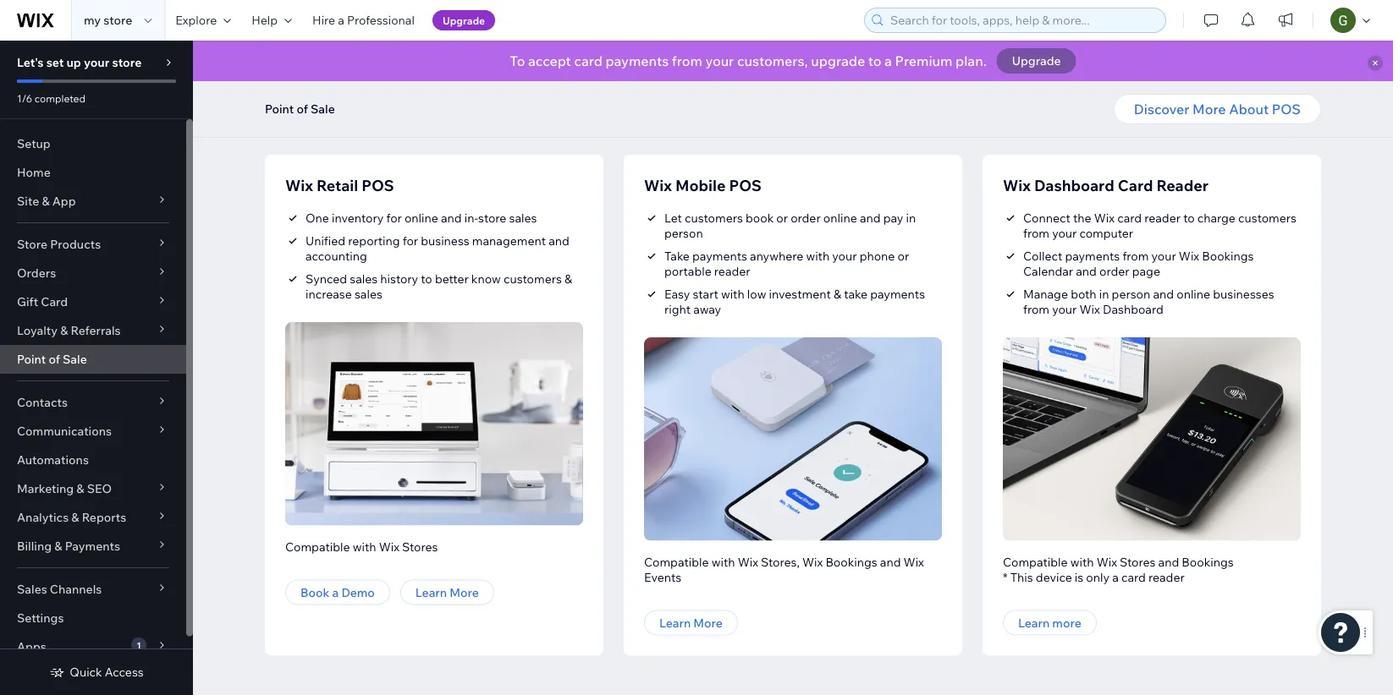 Task type: vqa. For each thing, say whether or not it's contained in the screenshot.
Card to the bottom
yes



Task type: locate. For each thing, give the bounding box(es) containing it.
compatible up events
[[644, 555, 709, 570]]

gift card button
[[0, 288, 186, 317]]

1 vertical spatial store
[[112, 55, 142, 70]]

card up computer
[[1117, 211, 1142, 226]]

1 horizontal spatial learn
[[659, 616, 691, 631]]

start
[[693, 287, 718, 302]]

point of sale inside sidebar element
[[17, 352, 87, 367]]

learn inside button
[[1018, 616, 1050, 631]]

1 horizontal spatial learn more button
[[644, 611, 738, 637]]

learn down events
[[659, 616, 691, 631]]

connect right .
[[328, 85, 383, 102]]

home link
[[0, 158, 186, 187]]

communications button
[[0, 417, 186, 446]]

0 horizontal spatial upgrade button
[[432, 10, 495, 30]]

to left charge
[[1183, 211, 1195, 226]]

upgrade button down search for tools, apps, help & more... field
[[997, 48, 1076, 74]]

order inside connect the wix card reader to charge customers from your computer collect payments from your wix bookings calendar and order page manage both in person and online businesses from your wix dashboard
[[1099, 264, 1129, 279]]

customers right charge
[[1238, 211, 1297, 226]]

0 horizontal spatial compatible
[[285, 540, 350, 555]]

connect for connect the wix card reader to charge customers from your computer collect payments from your wix bookings calendar and order page manage both in person and online businesses from your wix dashboard
[[1023, 211, 1071, 226]]

2 vertical spatial store
[[478, 211, 506, 226]]

1 vertical spatial in
[[1099, 287, 1109, 302]]

learn left the more
[[1018, 616, 1050, 631]]

and inside let customers book or order online and pay in person take payments anywhere with your phone or portable reader easy start with low investment & take payments right away
[[860, 211, 881, 226]]

to inside 'to accept card payments from your customers, upgrade to a premium plan.' alert
[[868, 52, 881, 69]]

pos right the about
[[1272, 101, 1301, 118]]

0 vertical spatial sale
[[311, 102, 335, 116]]

0 vertical spatial connect
[[328, 85, 383, 102]]

automations link
[[0, 446, 186, 475]]

quick
[[70, 665, 102, 680]]

from up the page
[[1123, 249, 1149, 264]]

customers,
[[737, 52, 808, 69]]

store inside sidebar element
[[112, 55, 142, 70]]

only
[[1086, 571, 1110, 585]]

right
[[664, 303, 691, 317]]

point inside sidebar element
[[17, 352, 46, 367]]

upgrade button right professional
[[432, 10, 495, 30]]

from up dashboard
[[672, 52, 702, 69]]

upgrade right professional
[[443, 14, 485, 27]]

learn right "demo" at left bottom
[[415, 586, 447, 601]]

card left reader
[[1118, 176, 1153, 195]]

& inside "analytics & reports" dropdown button
[[71, 510, 79, 525]]

& right site
[[42, 194, 50, 209]]

2 horizontal spatial or
[[898, 249, 909, 264]]

& right loyalty
[[60, 323, 68, 338]]

more
[[1052, 616, 1081, 631]]

1 horizontal spatial person
[[1112, 287, 1150, 302]]

or right mobile
[[606, 85, 620, 102]]

1 horizontal spatial for
[[403, 234, 418, 249]]

1 horizontal spatial upgrade button
[[997, 48, 1076, 74]]

1 horizontal spatial connect
[[1023, 211, 1071, 226]]

point for point of sale button
[[265, 102, 294, 116]]

point of sale for point of sale button
[[265, 102, 335, 116]]

1 vertical spatial point
[[17, 352, 46, 367]]

1 horizontal spatial of
[[297, 102, 308, 116]]

1 vertical spatial connect
[[1023, 211, 1071, 226]]

1 horizontal spatial customers
[[685, 211, 743, 226]]

1 horizontal spatial upgrade
[[1012, 53, 1061, 68]]

stores
[[402, 540, 438, 555], [1120, 555, 1156, 570]]

0 horizontal spatial or
[[606, 85, 620, 102]]

1 vertical spatial learn more button
[[644, 611, 738, 637]]

0 horizontal spatial person
[[664, 226, 703, 241]]

order left the page
[[1099, 264, 1129, 279]]

1 horizontal spatial order
[[1099, 264, 1129, 279]]

your
[[705, 52, 734, 69], [84, 55, 109, 70], [489, 85, 518, 102], [1052, 226, 1077, 241], [832, 249, 857, 264], [1151, 249, 1176, 264], [1052, 303, 1077, 317]]

person down let
[[664, 226, 703, 241]]

stores inside compatible with wix stores and bookings * this device is only a card reader
[[1120, 555, 1156, 570]]

& left reports
[[71, 510, 79, 525]]

both
[[1071, 287, 1097, 302]]

point down loyalty
[[17, 352, 46, 367]]

1 horizontal spatial stores
[[1120, 555, 1156, 570]]

0 vertical spatial learn more
[[415, 586, 479, 601]]

0 horizontal spatial learn more button
[[400, 581, 494, 606]]

mobile
[[560, 85, 603, 102]]

customers down wix mobile pos
[[685, 211, 743, 226]]

compatible inside compatible with wix stores, wix bookings and wix events
[[644, 555, 709, 570]]

store right my
[[103, 13, 132, 28]]

your up the page
[[1151, 249, 1176, 264]]

bookings inside compatible with wix stores, wix bookings and wix events
[[826, 555, 877, 570]]

2 horizontal spatial online
[[1177, 287, 1210, 302]]

0 horizontal spatial sale
[[63, 352, 87, 367]]

& for seo
[[76, 482, 84, 496]]

0 horizontal spatial card
[[41, 295, 68, 309]]

apps
[[17, 640, 46, 655]]

book a demo
[[300, 586, 375, 601]]

take
[[844, 287, 868, 302]]

1 vertical spatial learn more
[[659, 616, 723, 631]]

0 horizontal spatial in
[[906, 211, 916, 226]]

your right up
[[84, 55, 109, 70]]

1
[[137, 640, 141, 651]]

or
[[606, 85, 620, 102], [776, 211, 788, 226], [898, 249, 909, 264]]

accept
[[528, 52, 571, 69]]

0 horizontal spatial stores
[[402, 540, 438, 555]]

phone
[[860, 249, 895, 264]]

site & app
[[17, 194, 76, 209]]

& right billing
[[54, 539, 62, 554]]

book
[[746, 211, 774, 226]]

1 vertical spatial card
[[41, 295, 68, 309]]

store up management
[[478, 211, 506, 226]]

online left pay
[[823, 211, 857, 226]]

your down the manage
[[1052, 303, 1077, 317]]

a inside button
[[332, 586, 339, 601]]

sales down history
[[355, 287, 382, 302]]

sale inside point of sale button
[[311, 102, 335, 116]]

payments up dashboard
[[606, 52, 669, 69]]

& right know
[[565, 272, 572, 287]]

bookings inside compatible with wix stores and bookings * this device is only a card reader
[[1182, 555, 1234, 570]]

of inside sidebar element
[[49, 352, 60, 367]]

& inside loyalty & referrals popup button
[[60, 323, 68, 338]]

upgrade
[[443, 14, 485, 27], [1012, 53, 1061, 68]]

0 vertical spatial stores
[[402, 540, 438, 555]]

0 horizontal spatial point of sale
[[17, 352, 87, 367]]

to accept card payments from your customers, upgrade to a premium plan. alert
[[193, 41, 1393, 81]]

compatible up book
[[285, 540, 350, 555]]

away
[[693, 303, 721, 317]]

1 vertical spatial of
[[49, 352, 60, 367]]

device
[[1036, 571, 1072, 585]]

stores,
[[761, 555, 800, 570]]

& inside marketing & seo dropdown button
[[76, 482, 84, 496]]

store inside one inventory for online and in-store sales unified reporting for business management and accounting synced sales history to better know customers & increase sales
[[478, 211, 506, 226]]

0 vertical spatial learn more button
[[400, 581, 494, 606]]

about
[[1229, 101, 1269, 118]]

from down the manage
[[1023, 303, 1049, 317]]

sale inside point of sale link
[[63, 352, 87, 367]]

stores for card
[[1120, 555, 1156, 570]]

reporting
[[348, 234, 400, 249]]

upgrade button inside alert
[[997, 48, 1076, 74]]

0 horizontal spatial point
[[17, 352, 46, 367]]

your left phone at the top right of page
[[832, 249, 857, 264]]

wix mobile pos
[[644, 176, 762, 195]]

0 horizontal spatial connect
[[328, 85, 383, 102]]

compatible for retail
[[285, 540, 350, 555]]

0 vertical spatial point
[[265, 102, 294, 116]]

to
[[868, 52, 881, 69], [473, 85, 486, 102], [1183, 211, 1195, 226], [421, 272, 432, 287]]

with inside compatible with wix stores, wix bookings and wix events
[[712, 555, 735, 570]]

0 vertical spatial more
[[1193, 101, 1226, 118]]

your left retail,
[[489, 85, 518, 102]]

your inside let customers book or order online and pay in person take payments anywhere with your phone or portable reader easy start with low investment & take payments right away
[[832, 249, 857, 264]]

0 horizontal spatial of
[[49, 352, 60, 367]]

dashboard down the page
[[1103, 303, 1163, 317]]

customers down management
[[504, 272, 562, 287]]

a right book
[[332, 586, 339, 601]]

0 vertical spatial store
[[103, 13, 132, 28]]

& left seo
[[76, 482, 84, 496]]

2 vertical spatial more
[[693, 616, 723, 631]]

upgrade inside alert
[[1012, 53, 1061, 68]]

0 horizontal spatial learn
[[415, 586, 447, 601]]

bookings for wix dashboard card reader
[[1182, 555, 1234, 570]]

& inside let customers book or order online and pay in person take payments anywhere with your phone or portable reader easy start with low investment & take payments right away
[[834, 287, 841, 302]]

order
[[791, 211, 821, 226], [1099, 264, 1129, 279]]

billing & payments button
[[0, 532, 186, 561]]

point of sale inside button
[[265, 102, 335, 116]]

with up "is" at bottom right
[[1070, 555, 1094, 570]]

0 vertical spatial person
[[664, 226, 703, 241]]

or right phone at the top right of page
[[898, 249, 909, 264]]

1 horizontal spatial card
[[1118, 176, 1153, 195]]

wix inside compatible with wix stores and bookings * this device is only a card reader
[[1097, 555, 1117, 570]]

up
[[66, 55, 81, 70]]

& for reports
[[71, 510, 79, 525]]

a down professional
[[386, 85, 393, 102]]

upgrade for the left upgrade button
[[443, 14, 485, 27]]

sale right "3"
[[311, 102, 335, 116]]

with for wix mobile pos
[[712, 555, 735, 570]]

& inside billing & payments 'dropdown button'
[[54, 539, 62, 554]]

card right only
[[1121, 571, 1146, 585]]

a right hire
[[338, 13, 344, 28]]

payments right take
[[870, 287, 925, 302]]

learn more
[[415, 586, 479, 601], [659, 616, 723, 631]]

1 vertical spatial point of sale
[[17, 352, 87, 367]]

to inside one inventory for online and in-store sales unified reporting for business management and accounting synced sales history to better know customers & increase sales
[[421, 272, 432, 287]]

1 vertical spatial order
[[1099, 264, 1129, 279]]

0 horizontal spatial order
[[791, 211, 821, 226]]

1 vertical spatial more
[[450, 586, 479, 601]]

card up mobile
[[574, 52, 603, 69]]

0 horizontal spatial online
[[405, 211, 438, 226]]

for left business
[[403, 234, 418, 249]]

point inside button
[[265, 102, 294, 116]]

or right book
[[776, 211, 788, 226]]

upgrade button
[[432, 10, 495, 30], [997, 48, 1076, 74]]

sale
[[311, 102, 335, 116], [63, 352, 87, 367]]

2 horizontal spatial compatible
[[1003, 555, 1068, 570]]

0 vertical spatial in
[[906, 211, 916, 226]]

premium
[[895, 52, 953, 69]]

business
[[421, 234, 469, 249]]

online up business
[[405, 211, 438, 226]]

in right pay
[[906, 211, 916, 226]]

of down loyalty & referrals
[[49, 352, 60, 367]]

your down 'the'
[[1052, 226, 1077, 241]]

online left the businesses
[[1177, 287, 1210, 302]]

store
[[103, 13, 132, 28], [112, 55, 142, 70], [478, 211, 506, 226]]

of left .
[[297, 102, 308, 116]]

setup link
[[0, 129, 186, 158]]

0 vertical spatial order
[[791, 211, 821, 226]]

gift card
[[17, 295, 68, 309]]

order inside let customers book or order online and pay in person take payments anywhere with your phone or portable reader easy start with low investment & take payments right away
[[791, 211, 821, 226]]

sale down loyalty & referrals
[[63, 352, 87, 367]]

payments inside alert
[[606, 52, 669, 69]]

card right gift on the top left
[[41, 295, 68, 309]]

sidebar element
[[0, 41, 193, 696]]

in right both
[[1099, 287, 1109, 302]]

point of sale
[[265, 102, 335, 116], [17, 352, 87, 367]]

of for point of sale button
[[297, 102, 308, 116]]

payments up portable
[[692, 249, 747, 264]]

sales
[[509, 211, 537, 226], [350, 272, 378, 287], [355, 287, 382, 302]]

& left take
[[834, 287, 841, 302]]

accounting
[[306, 249, 367, 264]]

learn more button
[[400, 581, 494, 606], [644, 611, 738, 637]]

store down my store
[[112, 55, 142, 70]]

0 vertical spatial upgrade
[[443, 14, 485, 27]]

in inside let customers book or order online and pay in person take payments anywhere with your phone or portable reader easy start with low investment & take payments right away
[[906, 211, 916, 226]]

a for book a demo
[[332, 586, 339, 601]]

retail
[[317, 176, 358, 195]]

0 horizontal spatial for
[[386, 211, 402, 226]]

0 vertical spatial point of sale
[[265, 102, 335, 116]]

of inside button
[[297, 102, 308, 116]]

computer
[[1079, 226, 1133, 241]]

2 horizontal spatial learn
[[1018, 616, 1050, 631]]

1 horizontal spatial point of sale
[[265, 102, 335, 116]]

2 horizontal spatial more
[[1193, 101, 1226, 118]]

a right only
[[1112, 571, 1119, 585]]

1 horizontal spatial point
[[265, 102, 294, 116]]

person down the page
[[1112, 287, 1150, 302]]

1 horizontal spatial in
[[1099, 287, 1109, 302]]

connect the wix card reader to charge customers from your computer collect payments from your wix bookings calendar and order page manage both in person and online businesses from your wix dashboard
[[1023, 211, 1297, 317]]

card inside connect the wix card reader to charge customers from your computer collect payments from your wix bookings calendar and order page manage both in person and online businesses from your wix dashboard
[[1117, 211, 1142, 226]]

communications
[[17, 424, 112, 439]]

0 vertical spatial upgrade button
[[432, 10, 495, 30]]

point of sale for point of sale link at the left of page
[[17, 352, 87, 367]]

with left the stores,
[[712, 555, 735, 570]]

1 vertical spatial upgrade button
[[997, 48, 1076, 74]]

0 horizontal spatial learn more
[[415, 586, 479, 601]]

hire a professional link
[[302, 0, 425, 41]]

.
[[309, 85, 313, 102]]

1 vertical spatial sale
[[63, 352, 87, 367]]

and inside compatible with wix stores, wix bookings and wix events
[[880, 555, 901, 570]]

to left better
[[421, 272, 432, 287]]

synced
[[306, 272, 347, 287]]

card
[[574, 52, 603, 69], [396, 85, 425, 102], [1117, 211, 1142, 226], [1121, 571, 1146, 585]]

compatible up this
[[1003, 555, 1068, 570]]

with inside compatible with wix stores and bookings * this device is only a card reader
[[1070, 555, 1094, 570]]

marketing & seo
[[17, 482, 112, 496]]

your left customers, at the top right of the page
[[705, 52, 734, 69]]

a for hire a professional
[[338, 13, 344, 28]]

loyalty
[[17, 323, 58, 338]]

sales
[[17, 582, 47, 597]]

1 vertical spatial stores
[[1120, 555, 1156, 570]]

payments down computer
[[1065, 249, 1120, 264]]

connect inside connect the wix card reader to charge customers from your computer collect payments from your wix bookings calendar and order page manage both in person and online businesses from your wix dashboard
[[1023, 211, 1071, 226]]

learn for wix dashboard card reader
[[1018, 616, 1050, 631]]

with up "demo" at left bottom
[[353, 540, 376, 555]]

1 horizontal spatial online
[[823, 211, 857, 226]]

0 vertical spatial card
[[1118, 176, 1153, 195]]

explore
[[175, 13, 217, 28]]

0 horizontal spatial customers
[[504, 272, 562, 287]]

a left premium at the right top
[[885, 52, 892, 69]]

to right upgrade
[[868, 52, 881, 69]]

collect
[[1023, 249, 1062, 264]]

loyalty & referrals
[[17, 323, 121, 338]]

1 horizontal spatial compatible
[[644, 555, 709, 570]]

1 vertical spatial for
[[403, 234, 418, 249]]

calendar
[[1023, 264, 1073, 279]]

sale for point of sale button
[[311, 102, 335, 116]]

0 horizontal spatial upgrade
[[443, 14, 485, 27]]

store products button
[[0, 230, 186, 259]]

1 horizontal spatial or
[[776, 211, 788, 226]]

for up reporting
[[386, 211, 402, 226]]

dashboard
[[623, 85, 692, 102]]

order right book
[[791, 211, 821, 226]]

point left "3"
[[265, 102, 294, 116]]

wix
[[285, 176, 313, 195], [644, 176, 672, 195], [1003, 176, 1031, 195], [1094, 211, 1115, 226], [1179, 249, 1199, 264], [1079, 303, 1100, 317], [379, 540, 399, 555], [738, 555, 758, 570], [802, 555, 823, 570], [904, 555, 924, 570], [1097, 555, 1117, 570]]

upgrade down search for tools, apps, help & more... field
[[1012, 53, 1061, 68]]

billing & payments
[[17, 539, 120, 554]]

payments
[[65, 539, 120, 554]]

1 horizontal spatial sale
[[311, 102, 335, 116]]

pay
[[883, 211, 903, 226]]

discover more about pos
[[1134, 101, 1301, 118]]

& inside 'site & app' dropdown button
[[42, 194, 50, 209]]

1 vertical spatial upgrade
[[1012, 53, 1061, 68]]

2 horizontal spatial customers
[[1238, 211, 1297, 226]]

1 vertical spatial dashboard
[[1103, 303, 1163, 317]]

1 vertical spatial person
[[1112, 287, 1150, 302]]

compatible inside compatible with wix stores and bookings * this device is only a card reader
[[1003, 555, 1068, 570]]

to
[[510, 52, 525, 69]]

0 vertical spatial of
[[297, 102, 308, 116]]

and inside compatible with wix stores and bookings * this device is only a card reader
[[1158, 555, 1179, 570]]

mobile
[[675, 176, 726, 195]]

completed
[[35, 92, 85, 105]]

learn
[[415, 586, 447, 601], [659, 616, 691, 631], [1018, 616, 1050, 631]]

connect left 'the'
[[1023, 211, 1071, 226]]

dashboard up 'the'
[[1034, 176, 1114, 195]]

upgrade
[[811, 52, 865, 69]]

sales channels button
[[0, 576, 186, 604]]



Task type: describe. For each thing, give the bounding box(es) containing it.
compatible with wix stores
[[285, 540, 438, 555]]

to inside connect the wix card reader to charge customers from your computer collect payments from your wix bookings calendar and order page manage both in person and online businesses from your wix dashboard
[[1183, 211, 1195, 226]]

stores for pos
[[402, 540, 438, 555]]

professional
[[347, 13, 415, 28]]

help
[[252, 13, 278, 28]]

bookings inside connect the wix card reader to charge customers from your computer collect payments from your wix bookings calendar and order page manage both in person and online businesses from your wix dashboard
[[1202, 249, 1254, 264]]

& for referrals
[[60, 323, 68, 338]]

take
[[664, 249, 690, 264]]

this
[[1010, 571, 1033, 585]]

discover
[[1134, 101, 1190, 118]]

setup
[[17, 136, 51, 151]]

let's set up your store
[[17, 55, 142, 70]]

learn more button
[[1003, 611, 1097, 637]]

orders button
[[0, 259, 186, 288]]

1/6
[[17, 92, 32, 105]]

connect a card reader to your retail, mobile or dashboard pos
[[328, 85, 724, 102]]

let
[[664, 211, 682, 226]]

automations
[[17, 453, 89, 468]]

card inside dropdown button
[[41, 295, 68, 309]]

1 horizontal spatial learn more
[[659, 616, 723, 631]]

analytics & reports button
[[0, 504, 186, 532]]

access
[[105, 665, 144, 680]]

my
[[84, 13, 101, 28]]

with for wix dashboard card reader
[[1070, 555, 1094, 570]]

Search for tools, apps, help & more... field
[[885, 8, 1160, 32]]

demo
[[341, 586, 375, 601]]

referrals
[[71, 323, 121, 338]]

analytics
[[17, 510, 69, 525]]

& for app
[[42, 194, 50, 209]]

learn more
[[1018, 616, 1081, 631]]

customers inside one inventory for online and in-store sales unified reporting for business management and accounting synced sales history to better know customers & increase sales
[[504, 272, 562, 287]]

app
[[52, 194, 76, 209]]

the
[[1073, 211, 1091, 226]]

portable
[[664, 264, 712, 279]]

analytics & reports
[[17, 510, 126, 525]]

retail,
[[521, 85, 556, 102]]

3
[[301, 85, 309, 102]]

your inside alert
[[705, 52, 734, 69]]

pos up inventory
[[362, 176, 394, 195]]

with for wix retail pos
[[353, 540, 376, 555]]

pos up book
[[729, 176, 762, 195]]

channels
[[50, 582, 102, 597]]

in inside connect the wix card reader to charge customers from your computer collect payments from your wix bookings calendar and order page manage both in person and online businesses from your wix dashboard
[[1099, 287, 1109, 302]]

a inside compatible with wix stores and bookings * this device is only a card reader
[[1112, 571, 1119, 585]]

card inside compatible with wix stores and bookings * this device is only a card reader
[[1121, 571, 1146, 585]]

customers inside connect the wix card reader to charge customers from your computer collect payments from your wix bookings calendar and order page manage both in person and online businesses from your wix dashboard
[[1238, 211, 1297, 226]]

anywhere
[[750, 249, 803, 264]]

payments inside connect the wix card reader to charge customers from your computer collect payments from your wix bookings calendar and order page manage both in person and online businesses from your wix dashboard
[[1065, 249, 1120, 264]]

page
[[1132, 264, 1160, 279]]

from up collect
[[1023, 226, 1049, 241]]

better
[[435, 272, 469, 287]]

1 vertical spatial or
[[776, 211, 788, 226]]

from inside alert
[[672, 52, 702, 69]]

book a demo button
[[285, 581, 390, 606]]

events
[[644, 571, 682, 585]]

management
[[472, 234, 546, 249]]

products
[[50, 237, 101, 252]]

upgrade for upgrade button inside alert
[[1012, 53, 1061, 68]]

help button
[[241, 0, 302, 41]]

marketing
[[17, 482, 74, 496]]

& for payments
[[54, 539, 62, 554]]

1/6 completed
[[17, 92, 85, 105]]

store
[[17, 237, 47, 252]]

let customers book or order online and pay in person take payments anywhere with your phone or portable reader easy start with low investment & take payments right away
[[664, 211, 925, 317]]

store products
[[17, 237, 101, 252]]

hire
[[312, 13, 335, 28]]

with right anywhere at the right of the page
[[806, 249, 830, 264]]

sales left history
[[350, 272, 378, 287]]

card down professional
[[396, 85, 425, 102]]

quick access
[[70, 665, 144, 680]]

0 vertical spatial or
[[606, 85, 620, 102]]

in-
[[464, 211, 478, 226]]

3 .
[[301, 85, 313, 102]]

a for connect a card reader to your retail, mobile or dashboard pos
[[386, 85, 393, 102]]

reader inside compatible with wix stores and bookings * this device is only a card reader
[[1148, 571, 1185, 585]]

unified
[[306, 234, 345, 249]]

with left 'low'
[[721, 287, 744, 302]]

dashboard inside connect the wix card reader to charge customers from your computer collect payments from your wix bookings calendar and order page manage both in person and online businesses from your wix dashboard
[[1103, 303, 1163, 317]]

2 vertical spatial or
[[898, 249, 909, 264]]

is
[[1075, 571, 1084, 585]]

wix retail pos
[[285, 176, 394, 195]]

reader inside connect the wix card reader to charge customers from your computer collect payments from your wix bookings calendar and order page manage both in person and online businesses from your wix dashboard
[[1144, 211, 1181, 226]]

seo
[[87, 482, 112, 496]]

discover more about pos button
[[1114, 94, 1321, 124]]

billing
[[17, 539, 52, 554]]

your inside sidebar element
[[84, 55, 109, 70]]

quick access button
[[49, 665, 144, 680]]

compatible for mobile
[[644, 555, 709, 570]]

online inside one inventory for online and in-store sales unified reporting for business management and accounting synced sales history to better know customers & increase sales
[[405, 211, 438, 226]]

one inventory for online and in-store sales unified reporting for business management and accounting synced sales history to better know customers & increase sales
[[306, 211, 572, 302]]

know
[[471, 272, 501, 287]]

wix dashboard card reader
[[1003, 176, 1208, 195]]

contacts button
[[0, 388, 186, 417]]

sale for point of sale link at the left of page
[[63, 352, 87, 367]]

loyalty & referrals button
[[0, 317, 186, 345]]

set
[[46, 55, 64, 70]]

to left retail,
[[473, 85, 486, 102]]

card inside 'to accept card payments from your customers, upgrade to a premium plan.' alert
[[574, 52, 603, 69]]

point of sale link
[[0, 345, 186, 374]]

*
[[1003, 571, 1008, 585]]

to accept card payments from your customers, upgrade to a premium plan.
[[510, 52, 987, 69]]

bookings for wix mobile pos
[[826, 555, 877, 570]]

easy
[[664, 287, 690, 302]]

point of sale button
[[256, 96, 343, 122]]

compatible with wix stores, wix bookings and wix events
[[644, 555, 924, 585]]

let's
[[17, 55, 44, 70]]

point for point of sale link at the left of page
[[17, 352, 46, 367]]

low
[[747, 287, 766, 302]]

& inside one inventory for online and in-store sales unified reporting for business management and accounting synced sales history to better know customers & increase sales
[[565, 272, 572, 287]]

of for point of sale link at the left of page
[[49, 352, 60, 367]]

orders
[[17, 266, 56, 281]]

connect for connect a card reader to your retail, mobile or dashboard pos
[[328, 85, 383, 102]]

more inside discover more about pos button
[[1193, 101, 1226, 118]]

person inside connect the wix card reader to charge customers from your computer collect payments from your wix bookings calendar and order page manage both in person and online businesses from your wix dashboard
[[1112, 287, 1150, 302]]

reader inside let customers book or order online and pay in person take payments anywhere with your phone or portable reader easy start with low investment & take payments right away
[[714, 264, 750, 279]]

0 horizontal spatial more
[[450, 586, 479, 601]]

one
[[306, 211, 329, 226]]

person inside let customers book or order online and pay in person take payments anywhere with your phone or portable reader easy start with low investment & take payments right away
[[664, 226, 703, 241]]

history
[[380, 272, 418, 287]]

learn for wix mobile pos
[[659, 616, 691, 631]]

pos inside button
[[1272, 101, 1301, 118]]

increase
[[306, 287, 352, 302]]

home
[[17, 165, 51, 180]]

compatible for dashboard
[[1003, 555, 1068, 570]]

inventory
[[332, 211, 384, 226]]

reader
[[1157, 176, 1208, 195]]

0 vertical spatial for
[[386, 211, 402, 226]]

gift
[[17, 295, 38, 309]]

compatible with wix stores and bookings * this device is only a card reader
[[1003, 555, 1234, 585]]

sales up management
[[509, 211, 537, 226]]

a inside alert
[[885, 52, 892, 69]]

customers inside let customers book or order online and pay in person take payments anywhere with your phone or portable reader easy start with low investment & take payments right away
[[685, 211, 743, 226]]

pos down to accept card payments from your customers, upgrade to a premium plan.
[[695, 85, 724, 102]]

online inside let customers book or order online and pay in person take payments anywhere with your phone or portable reader easy start with low investment & take payments right away
[[823, 211, 857, 226]]

0 vertical spatial dashboard
[[1034, 176, 1114, 195]]

online inside connect the wix card reader to charge customers from your computer collect payments from your wix bookings calendar and order page manage both in person and online businesses from your wix dashboard
[[1177, 287, 1210, 302]]

1 horizontal spatial more
[[693, 616, 723, 631]]



